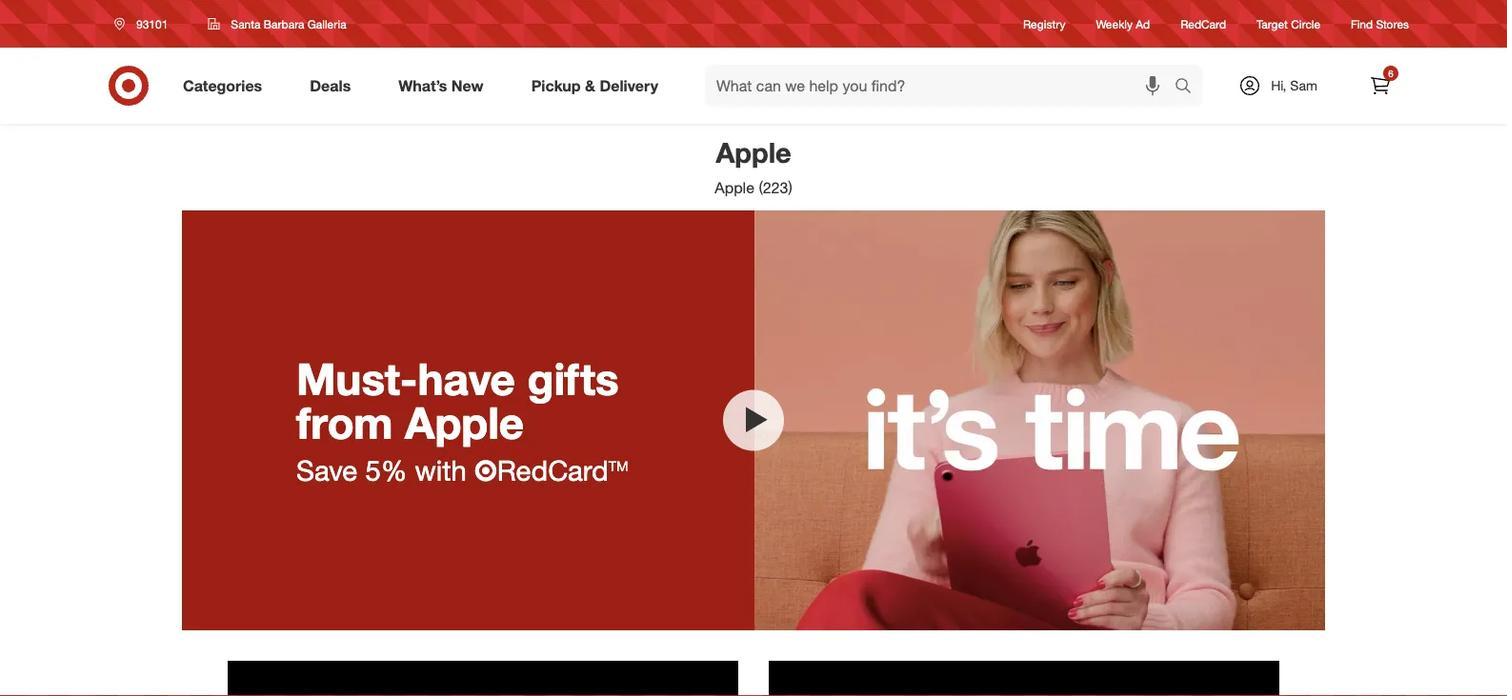 Task type: locate. For each thing, give the bounding box(es) containing it.
gifts
[[527, 352, 619, 406]]

93101 button
[[102, 7, 188, 41]]

93101
[[136, 17, 168, 31]]

search
[[1166, 78, 1212, 97]]

2 vertical spatial apple
[[405, 396, 524, 449]]

target circle
[[1257, 17, 1321, 31]]

galleria
[[308, 17, 346, 31]]

save
[[296, 454, 358, 488]]

barbara
[[264, 17, 304, 31]]

find stores link
[[1351, 16, 1409, 32]]

search button
[[1166, 65, 1212, 111]]

redcard right ad
[[1181, 17, 1226, 31]]

redcard link
[[1181, 16, 1226, 32]]

1 vertical spatial apple
[[715, 179, 755, 197]]

6 link
[[1360, 65, 1402, 107]]

save 5% with ¬ redcard tm
[[296, 454, 628, 488]]

registry link
[[1023, 16, 1066, 32]]

redcard
[[1181, 17, 1226, 31], [497, 454, 609, 488]]

must-
[[296, 352, 418, 406]]

must-have gifts
[[296, 352, 619, 406]]

apple up save 5% with ¬ redcard tm
[[405, 396, 524, 449]]

with
[[415, 454, 467, 488]]

redcard down gifts
[[497, 454, 609, 488]]

6
[[1388, 67, 1394, 79]]

what's new
[[399, 76, 484, 95]]

1 vertical spatial redcard
[[497, 454, 609, 488]]

weekly ad
[[1096, 17, 1150, 31]]

apple left (223)
[[715, 179, 755, 197]]

stores
[[1376, 17, 1409, 31]]

deals link
[[294, 65, 375, 107]]

ad
[[1136, 17, 1150, 31]]

categories
[[183, 76, 262, 95]]

santa barbara galleria button
[[196, 7, 359, 41]]

apple
[[716, 135, 791, 169], [715, 179, 755, 197], [405, 396, 524, 449]]

0 vertical spatial redcard
[[1181, 17, 1226, 31]]

deals
[[310, 76, 351, 95]]

apple up (223)
[[716, 135, 791, 169]]

tm
[[609, 458, 628, 475]]

&
[[585, 76, 595, 95]]

5%
[[365, 454, 407, 488]]

hi,
[[1271, 77, 1287, 94]]

0 vertical spatial apple
[[716, 135, 791, 169]]

apple apple (223)
[[715, 135, 792, 197]]

find stores
[[1351, 17, 1409, 31]]



Task type: describe. For each thing, give the bounding box(es) containing it.
¬
[[475, 454, 497, 488]]

delivery
[[600, 76, 658, 95]]

hi, sam
[[1271, 77, 1318, 94]]

what's new link
[[382, 65, 508, 107]]

categories link
[[167, 65, 286, 107]]

have
[[418, 352, 515, 406]]

0 horizontal spatial redcard
[[497, 454, 609, 488]]

apple for apple apple (223)
[[715, 179, 755, 197]]

pickup
[[531, 76, 581, 95]]

from apple
[[296, 396, 524, 449]]

new
[[452, 76, 484, 95]]

target
[[1257, 17, 1288, 31]]

target circle link
[[1257, 16, 1321, 32]]

(223)
[[759, 179, 792, 197]]

pickup & delivery link
[[515, 65, 682, 107]]

find
[[1351, 17, 1373, 31]]

1 horizontal spatial redcard
[[1181, 17, 1226, 31]]

what's
[[399, 76, 447, 95]]

santa
[[231, 17, 261, 31]]

sam
[[1290, 77, 1318, 94]]

weekly ad link
[[1096, 16, 1150, 32]]

apple for from apple
[[405, 396, 524, 449]]

pickup & delivery
[[531, 76, 658, 95]]

circle
[[1291, 17, 1321, 31]]

santa barbara galleria
[[231, 17, 346, 31]]

What can we help you find? suggestions appear below search field
[[705, 65, 1180, 107]]

weekly
[[1096, 17, 1133, 31]]

from
[[296, 396, 393, 449]]

registry
[[1023, 17, 1066, 31]]



Task type: vqa. For each thing, say whether or not it's contained in the screenshot.
the middle rewards.
no



